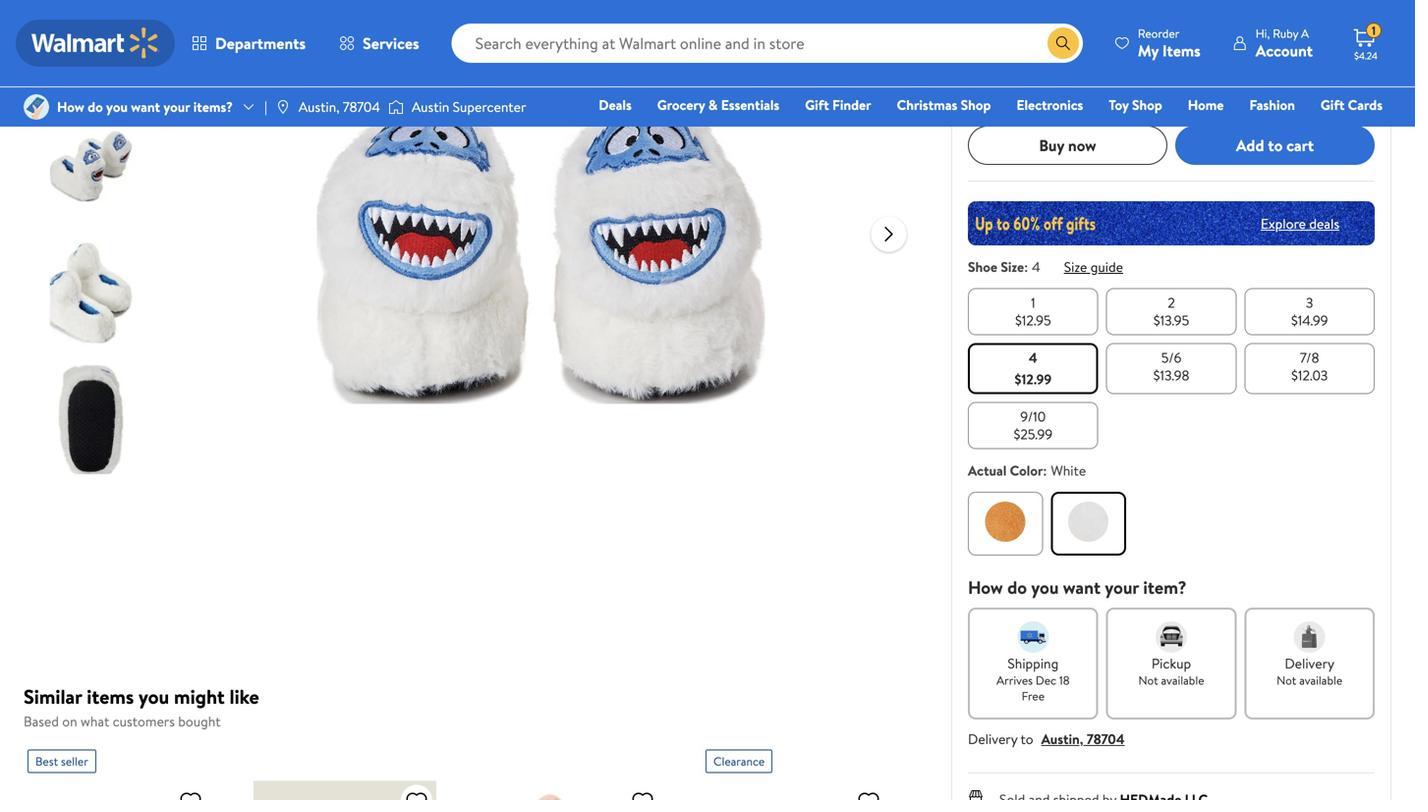 Task type: vqa. For each thing, say whether or not it's contained in the screenshot.
topmost the Character
no



Task type: locate. For each thing, give the bounding box(es) containing it.
do down walmart image
[[88, 97, 103, 116]]

1 $12.95
[[1015, 293, 1051, 330]]

hi, ruby a account
[[1256, 25, 1313, 61]]

legal information image
[[1117, 90, 1133, 106]]

2 shop from the left
[[1132, 95, 1162, 114]]

1 vertical spatial austin,
[[1041, 730, 1084, 749]]

0 horizontal spatial want
[[131, 97, 160, 116]]

:
[[1024, 257, 1028, 277], [1043, 461, 1047, 481]]

1 horizontal spatial available
[[1299, 673, 1343, 689]]

0 vertical spatial 4
[[1032, 257, 1041, 277]]

0 horizontal spatial  image
[[275, 99, 291, 115]]

your left item?
[[1105, 576, 1139, 601]]

best seller
[[35, 754, 88, 771]]

1 shop from the left
[[961, 95, 991, 114]]

items
[[1163, 40, 1201, 61]]

size
[[1001, 257, 1024, 277], [1064, 257, 1087, 277]]

1 vertical spatial want
[[1063, 576, 1101, 601]]

: for color
[[1043, 461, 1047, 481]]

$12.99
[[968, 47, 1042, 85], [1015, 370, 1052, 389]]

1 vertical spatial $12.99
[[1015, 370, 1052, 389]]

best
[[35, 754, 58, 771]]

items?
[[193, 97, 233, 116]]

one debit link
[[1223, 122, 1307, 143]]

dyfzdhu summer home slippers for children kids slippers cartoon soft sole slippers image
[[254, 782, 436, 801]]

to for add
[[1268, 134, 1283, 156]]

1 vertical spatial 1
[[1031, 293, 1035, 313]]

you up intent image for shipping
[[1031, 576, 1059, 601]]

explore deals link
[[1253, 206, 1347, 241]]

1 inside 1 $12.95
[[1031, 293, 1035, 313]]

0 vertical spatial you
[[106, 97, 128, 116]]

size guide button
[[1064, 257, 1123, 277]]

gift
[[805, 95, 829, 114], [1321, 95, 1345, 114]]

electronics link
[[1008, 94, 1092, 115]]

1 product group from the left
[[28, 743, 210, 801]]

bought
[[178, 713, 221, 732]]

0 vertical spatial 78704
[[343, 97, 380, 116]]

registry
[[1157, 123, 1207, 142]]

0 horizontal spatial 1
[[1031, 293, 1035, 313]]

want left item?
[[1063, 576, 1101, 601]]

shop right toy
[[1132, 95, 1162, 114]]

shop left when
[[961, 95, 991, 114]]

1 horizontal spatial delivery
[[1285, 655, 1335, 674]]

0 horizontal spatial delivery
[[968, 730, 1018, 749]]

0 vertical spatial your
[[164, 97, 190, 116]]

you inside similar items you might like based on what customers bought
[[139, 684, 169, 711]]

 image for austin, 78704
[[275, 99, 291, 115]]

1 vertical spatial you
[[1031, 576, 1059, 601]]

not for pickup
[[1139, 673, 1158, 689]]

0 horizontal spatial do
[[88, 97, 103, 116]]

1 vertical spatial how
[[968, 576, 1003, 601]]

0 vertical spatial do
[[88, 97, 103, 116]]

similar items you might like based on what customers bought
[[24, 684, 259, 732]]

 image right |
[[275, 99, 291, 115]]

to inside the add to cart button
[[1268, 134, 1283, 156]]

you
[[106, 97, 128, 116], [1031, 576, 1059, 601], [139, 684, 169, 711]]

toy shop
[[1109, 95, 1162, 114]]

shipping
[[1008, 655, 1059, 674]]

how
[[57, 97, 84, 116], [968, 576, 1003, 601]]

1 vertical spatial 4
[[1029, 348, 1038, 368]]

1 horizontal spatial want
[[1063, 576, 1101, 601]]

1 horizontal spatial :
[[1043, 461, 1047, 481]]

size left guide
[[1064, 257, 1087, 277]]

arrives
[[997, 673, 1033, 689]]

1 down shoe size : 4
[[1031, 293, 1035, 313]]

walmart image
[[31, 28, 159, 59]]

$12.99 inside shoe size list
[[1015, 370, 1052, 389]]

2 vertical spatial you
[[139, 684, 169, 711]]

0 horizontal spatial austin,
[[299, 97, 340, 116]]

want
[[131, 97, 160, 116], [1063, 576, 1101, 601]]

1 horizontal spatial size
[[1064, 257, 1087, 277]]

available down "intent image for delivery"
[[1299, 673, 1343, 689]]

price
[[968, 90, 994, 107]]

abominable snowman kids slippers - image 2 of 4 image
[[33, 109, 148, 224]]

product group
[[28, 743, 210, 801], [706, 743, 888, 801]]

7/8 $12.03
[[1291, 348, 1328, 385]]

austin, right |
[[299, 97, 340, 116]]

1 for 1 $12.95
[[1031, 293, 1035, 313]]

0 vertical spatial :
[[1024, 257, 1028, 277]]

15 reviews link
[[1054, 13, 1109, 29]]

0 horizontal spatial size
[[1001, 257, 1024, 277]]

shop for christmas shop
[[961, 95, 991, 114]]

white
[[1051, 461, 1086, 481]]

1
[[1372, 22, 1376, 39], [1031, 293, 1035, 313]]

0 horizontal spatial gift
[[805, 95, 829, 114]]

0 horizontal spatial your
[[164, 97, 190, 116]]

reorder
[[1138, 25, 1180, 42]]

your for item?
[[1105, 576, 1139, 601]]

1 gift from the left
[[805, 95, 829, 114]]

4 up 1 $12.95
[[1032, 257, 1041, 277]]

size right shoe
[[1001, 257, 1024, 277]]

delivery down "intent image for delivery"
[[1285, 655, 1335, 674]]

reorder my items
[[1138, 25, 1201, 61]]

1 horizontal spatial gift
[[1321, 95, 1345, 114]]

grocery & essentials
[[657, 95, 780, 114]]

do
[[88, 97, 103, 116], [1007, 576, 1027, 601]]

delivery for to
[[968, 730, 1018, 749]]

1 horizontal spatial 1
[[1372, 22, 1376, 39]]

0 vertical spatial 1
[[1372, 22, 1376, 39]]

deals
[[599, 95, 632, 114]]

gift cards link
[[1312, 94, 1392, 115]]

now
[[1068, 134, 1097, 156]]

shoe size : 4
[[968, 257, 1041, 277]]

0 horizontal spatial you
[[106, 97, 128, 116]]

color
[[1010, 461, 1043, 481]]

: left white
[[1043, 461, 1047, 481]]

$12.99 up 9/10
[[1015, 370, 1052, 389]]

price when purchased online
[[968, 90, 1113, 107]]

available inside "delivery not available"
[[1299, 673, 1343, 689]]

actual color list
[[964, 488, 1379, 560]]

1 vertical spatial to
[[1021, 730, 1034, 749]]

0 vertical spatial how
[[57, 97, 84, 116]]

1 vertical spatial do
[[1007, 576, 1027, 601]]

 image
[[388, 97, 404, 117], [275, 99, 291, 115]]

1 not from the left
[[1139, 673, 1158, 689]]

2 gift from the left
[[1321, 95, 1345, 114]]

clearance
[[714, 754, 765, 771]]

austin supercenter
[[412, 97, 526, 116]]

items
[[87, 684, 134, 711]]

$14.99
[[1291, 311, 1328, 330]]

delivery to austin, 78704
[[968, 730, 1125, 749]]

similar
[[24, 684, 82, 711]]

delivery inside "delivery not available"
[[1285, 655, 1335, 674]]

0 horizontal spatial shop
[[961, 95, 991, 114]]

intent image for delivery image
[[1294, 622, 1325, 654]]

to
[[1268, 134, 1283, 156], [1021, 730, 1034, 749]]

1 horizontal spatial not
[[1277, 673, 1297, 689]]

services
[[363, 32, 419, 54]]

0 horizontal spatial how
[[57, 97, 84, 116]]

one
[[1232, 123, 1262, 142]]

a
[[1301, 25, 1309, 42]]

0 vertical spatial to
[[1268, 134, 1283, 156]]

not down "intent image for delivery"
[[1277, 673, 1297, 689]]

1 horizontal spatial your
[[1105, 576, 1139, 601]]

0 horizontal spatial to
[[1021, 730, 1034, 749]]

9/10 $25.99
[[1014, 407, 1053, 444]]

how up arrives
[[968, 576, 1003, 601]]

 image
[[24, 94, 49, 120]]

guide
[[1091, 257, 1123, 277]]

search icon image
[[1055, 35, 1071, 51]]

your
[[164, 97, 190, 116], [1105, 576, 1139, 601]]

1 up $4.24
[[1372, 22, 1376, 39]]

finder
[[832, 95, 871, 114]]

0 vertical spatial delivery
[[1285, 655, 1335, 674]]

girls boys home slippers suede warm dog house slippers for toddler winter indoor outdoor shoes character slippers little girls image
[[706, 782, 888, 801]]

1 horizontal spatial do
[[1007, 576, 1027, 601]]

available for delivery
[[1299, 673, 1343, 689]]

0 vertical spatial want
[[131, 97, 160, 116]]

buy
[[1039, 134, 1064, 156]]

shoe size list
[[964, 285, 1379, 454]]

available inside pickup not available
[[1161, 673, 1204, 689]]

austin, down the 'free'
[[1041, 730, 1084, 749]]

item?
[[1143, 576, 1187, 601]]

1 horizontal spatial to
[[1268, 134, 1283, 156]]

your for items?
[[164, 97, 190, 116]]

0 horizontal spatial :
[[1024, 257, 1028, 277]]

gift inside gift finder link
[[805, 95, 829, 114]]

not inside "delivery not available"
[[1277, 673, 1297, 689]]

0 vertical spatial austin,
[[299, 97, 340, 116]]

your left items?
[[164, 97, 190, 116]]

gift left finder
[[805, 95, 829, 114]]

1 horizontal spatial how
[[968, 576, 1003, 601]]

1 horizontal spatial  image
[[388, 97, 404, 117]]

1 vertical spatial your
[[1105, 576, 1139, 601]]

delivery down arrives
[[968, 730, 1018, 749]]

you up customers
[[139, 684, 169, 711]]

1 available from the left
[[1161, 673, 1204, 689]]

gift inside 'gift cards registry'
[[1321, 95, 1345, 114]]

0 horizontal spatial not
[[1139, 673, 1158, 689]]

0 horizontal spatial available
[[1161, 673, 1204, 689]]

1 horizontal spatial you
[[139, 684, 169, 711]]

austin,
[[299, 97, 340, 116], [1041, 730, 1084, 749]]

abominable snowman kids slippers - image 4 of 4 image
[[33, 363, 148, 478]]

austin
[[412, 97, 449, 116]]

 image left austin
[[388, 97, 404, 117]]

abominable snowman kids slippers - image 1 of 4 image
[[33, 0, 148, 97]]

available down intent image for pickup
[[1161, 673, 1204, 689]]

you for how do you want your items?
[[106, 97, 128, 116]]

1 for 1
[[1372, 22, 1376, 39]]

might
[[174, 684, 225, 711]]

gift left cards
[[1321, 95, 1345, 114]]

$12.99 up when
[[968, 47, 1042, 85]]

not down intent image for pickup
[[1139, 673, 1158, 689]]

not inside pickup not available
[[1139, 673, 1158, 689]]

delivery
[[1285, 655, 1335, 674], [968, 730, 1018, 749]]

pickup not available
[[1139, 655, 1204, 689]]

shop
[[961, 95, 991, 114], [1132, 95, 1162, 114]]

1 horizontal spatial 78704
[[1087, 730, 1125, 749]]

4 down $12.95
[[1029, 348, 1038, 368]]

do up intent image for shipping
[[1007, 576, 1027, 601]]

1 vertical spatial delivery
[[968, 730, 1018, 749]]

4
[[1032, 257, 1041, 277], [1029, 348, 1038, 368]]

not for delivery
[[1277, 673, 1297, 689]]

how do you want your item?
[[968, 576, 1187, 601]]

account
[[1256, 40, 1313, 61]]

my
[[1138, 40, 1159, 61]]

1 horizontal spatial product group
[[706, 743, 888, 801]]

0 horizontal spatial 78704
[[343, 97, 380, 116]]

fashion link
[[1241, 94, 1304, 115]]

essentials
[[721, 95, 780, 114]]

1 vertical spatial :
[[1043, 461, 1047, 481]]

: right shoe
[[1024, 257, 1028, 277]]

available for pickup
[[1161, 673, 1204, 689]]

2 horizontal spatial you
[[1031, 576, 1059, 601]]

you down walmart image
[[106, 97, 128, 116]]

how do you want your items?
[[57, 97, 233, 116]]

1 horizontal spatial shop
[[1132, 95, 1162, 114]]

2 not from the left
[[1277, 673, 1297, 689]]

intent image for pickup image
[[1156, 622, 1187, 654]]

18
[[1059, 673, 1070, 689]]

how down walmart image
[[57, 97, 84, 116]]

2 product group from the left
[[706, 743, 888, 801]]

want left items?
[[131, 97, 160, 116]]

0 horizontal spatial product group
[[28, 743, 210, 801]]

2 available from the left
[[1299, 673, 1343, 689]]



Task type: describe. For each thing, give the bounding box(es) containing it.
online
[[1082, 90, 1113, 107]]

purchased
[[1027, 90, 1079, 107]]

want for items?
[[131, 97, 160, 116]]

1 size from the left
[[1001, 257, 1024, 277]]

austin, 78704
[[299, 97, 380, 116]]

up to sixty percent off deals. shop now. image
[[968, 201, 1375, 246]]

product group containing best seller
[[28, 743, 210, 801]]

$12.03
[[1291, 366, 1328, 385]]

christmas shop
[[897, 95, 991, 114]]

delivery not available
[[1277, 655, 1343, 689]]

 image for austin supercenter
[[388, 97, 404, 117]]

reviews
[[1071, 13, 1109, 29]]

seller
[[61, 754, 88, 771]]

how for how do you want your items?
[[57, 97, 84, 116]]

$12.95
[[1015, 311, 1051, 330]]

do for how do you want your item?
[[1007, 576, 1027, 601]]

do for how do you want your items?
[[88, 97, 103, 116]]

4 inside 4 $12.99
[[1029, 348, 1038, 368]]

add to favorites list, girls boys home slippers suede warm dog house slippers for toddler winter indoor outdoor shoes character slippers little girls image
[[857, 790, 881, 801]]

explore deals
[[1261, 214, 1340, 233]]

gift finder link
[[796, 94, 880, 115]]

when
[[997, 90, 1024, 107]]

departments
[[215, 32, 306, 54]]

(3.5) 15 reviews
[[1031, 13, 1109, 29]]

abominable snowman kids slippers image
[[227, 0, 856, 562]]

5/6
[[1161, 348, 1182, 368]]

shop for toy shop
[[1132, 95, 1162, 114]]

2 size from the left
[[1064, 257, 1087, 277]]

want for item?
[[1063, 576, 1101, 601]]

services button
[[322, 20, 436, 67]]

tiana toddler girls slippers, sizes 5/6-11/12 image
[[28, 782, 210, 801]]

supercenter
[[453, 97, 526, 116]]

based
[[24, 713, 59, 732]]

ruby
[[1273, 25, 1299, 42]]

departments button
[[175, 20, 322, 67]]

$13.98
[[1153, 366, 1190, 385]]

add to cart button
[[1175, 126, 1375, 165]]

shoe
[[968, 257, 998, 277]]

delivery for not
[[1285, 655, 1335, 674]]

like
[[229, 684, 259, 711]]

$25.99
[[1014, 425, 1053, 444]]

intent image for shipping image
[[1018, 622, 1049, 654]]

1 vertical spatial 78704
[[1087, 730, 1125, 749]]

(3.5)
[[1031, 13, 1054, 29]]

gift for cards
[[1321, 95, 1345, 114]]

Search search field
[[452, 24, 1083, 63]]

product group containing clearance
[[706, 743, 888, 801]]

next media item image
[[877, 223, 901, 246]]

toddler girls boys home slippers winter indoor cartoon bunny slipper kids lightweight plush warm shoes for 2-11 years image
[[480, 782, 662, 801]]

christmas
[[897, 95, 958, 114]]

pickup
[[1152, 655, 1191, 674]]

electronics
[[1017, 95, 1083, 114]]

home
[[1188, 95, 1224, 114]]

deals link
[[590, 94, 641, 115]]

buy now
[[1039, 134, 1097, 156]]

2
[[1168, 293, 1175, 313]]

15
[[1058, 13, 1068, 29]]

how for how do you want your item?
[[968, 576, 1003, 601]]

add to favorites list, toddler girls boys home slippers winter indoor cartoon bunny slipper kids lightweight plush warm shoes for 2-11 years image
[[631, 790, 655, 801]]

add to favorites list, tiana toddler girls slippers, sizes 5/6-11/12 image
[[179, 790, 202, 801]]

2 $13.95
[[1154, 293, 1189, 330]]

hi,
[[1256, 25, 1270, 42]]

cart
[[1287, 134, 1314, 156]]

free
[[1022, 688, 1045, 705]]

what
[[81, 713, 109, 732]]

walmart+
[[1324, 123, 1383, 142]]

you for similar items you might like based on what customers bought
[[139, 684, 169, 711]]

0 vertical spatial $12.99
[[968, 47, 1042, 85]]

add to favorites list, dyfzdhu summer home slippers for children kids slippers cartoon soft sole slippers image
[[405, 790, 429, 801]]

debit
[[1265, 123, 1299, 142]]

3 $14.99
[[1291, 293, 1328, 330]]

buy now button
[[968, 126, 1168, 165]]

walmart+ link
[[1315, 122, 1392, 143]]

Walmart Site-Wide search field
[[452, 24, 1083, 63]]

fashion
[[1250, 95, 1295, 114]]

gift finder
[[805, 95, 871, 114]]

4 $12.99
[[1015, 348, 1052, 389]]

actual
[[968, 461, 1007, 481]]

deals
[[1309, 214, 1340, 233]]

grocery
[[657, 95, 705, 114]]

size guide
[[1064, 257, 1123, 277]]

1 horizontal spatial austin,
[[1041, 730, 1084, 749]]

grocery & essentials link
[[648, 94, 788, 115]]

$13.95
[[1154, 311, 1189, 330]]

: for size
[[1024, 257, 1028, 277]]

|
[[264, 97, 267, 116]]

3
[[1306, 293, 1313, 313]]

you for how do you want your item?
[[1031, 576, 1059, 601]]

to for delivery
[[1021, 730, 1034, 749]]

actual color : white
[[968, 461, 1086, 481]]

dec
[[1036, 673, 1057, 689]]

shipping arrives dec 18 free
[[997, 655, 1070, 705]]

add to cart
[[1236, 134, 1314, 156]]

registry link
[[1148, 122, 1215, 143]]

7/8
[[1300, 348, 1319, 368]]

abominable snowman kids slippers - image 3 of 4 image
[[33, 236, 148, 351]]

&
[[708, 95, 718, 114]]

customers
[[113, 713, 175, 732]]

toy
[[1109, 95, 1129, 114]]

gift for finder
[[805, 95, 829, 114]]



